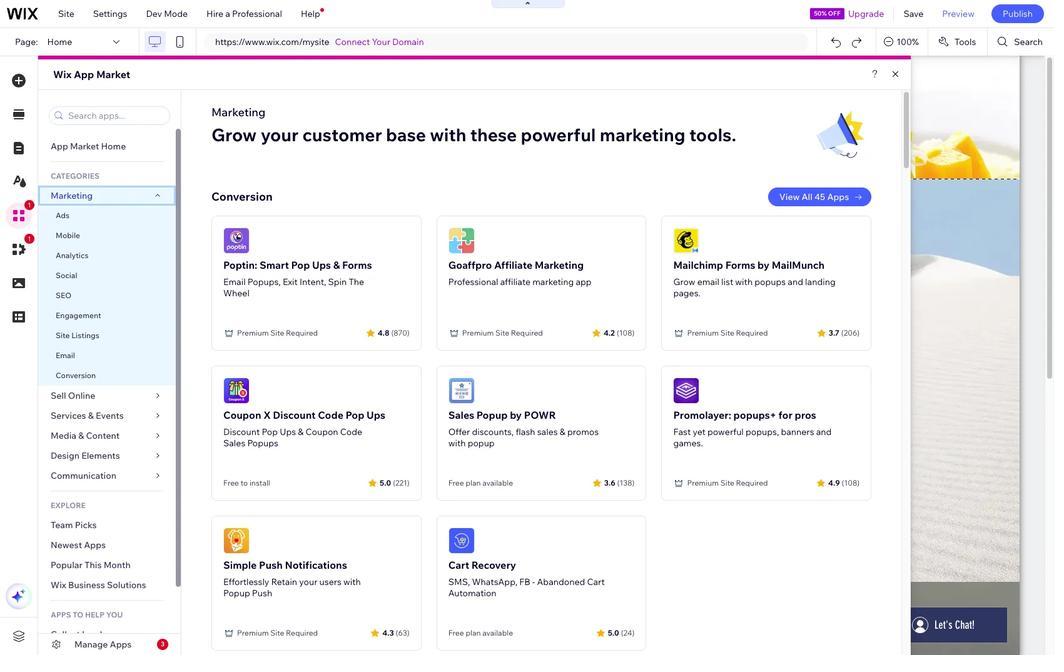 Task type: describe. For each thing, give the bounding box(es) containing it.
engagement link
[[38, 306, 176, 326]]

sales inside coupon x discount code pop ups discount pop ups & coupon code sales popups
[[223, 438, 245, 449]]

1 vertical spatial home
[[101, 141, 126, 152]]

pages.
[[674, 288, 701, 299]]

site for mailchimp
[[721, 328, 734, 338]]

fast
[[674, 427, 691, 438]]

yet
[[693, 427, 706, 438]]

0 vertical spatial discount
[[273, 409, 316, 422]]

services
[[51, 410, 86, 422]]

https://www.wix.com/mysite
[[215, 36, 329, 48]]

goaffpro affiliate marketing logo image
[[448, 228, 475, 254]]

promolayer: popups+ for pros fast yet powerful popups, banners and games.
[[674, 409, 832, 449]]

(206)
[[841, 328, 860, 338]]

0 horizontal spatial discount
[[223, 427, 260, 438]]

& inside sales popup by powr offer discounts, flash sales & promos with popup
[[560, 427, 566, 438]]

media
[[51, 430, 76, 442]]

0 vertical spatial cart
[[448, 559, 469, 572]]

3.6 (138)
[[604, 478, 635, 488]]

popular this month link
[[38, 556, 176, 576]]

connect
[[335, 36, 370, 48]]

required for your
[[286, 629, 318, 638]]

simple push notifications logo image
[[223, 528, 250, 554]]

sms,
[[448, 577, 470, 588]]

business
[[68, 580, 105, 591]]

4.9 (108)
[[828, 478, 860, 488]]

app market home
[[51, 141, 126, 152]]

free for coupon x discount code pop ups
[[223, 479, 239, 488]]

professional inside "goaffpro affiliate marketing professional affiliate marketing app"
[[448, 277, 498, 288]]

0 vertical spatial conversion
[[211, 190, 273, 204]]

1 vertical spatial code
[[340, 427, 362, 438]]

email link
[[38, 346, 176, 366]]

sell online link
[[38, 386, 176, 406]]

publish
[[1003, 8, 1033, 19]]

team picks link
[[38, 516, 176, 536]]

mailchimp forms by mailmunch grow email list with popups and landing pages.
[[674, 259, 836, 299]]

flash
[[516, 427, 535, 438]]

dev mode
[[146, 8, 188, 19]]

premium site required for &
[[237, 328, 318, 338]]

premium for grow
[[687, 328, 719, 338]]

& right "media"
[[78, 430, 84, 442]]

4.8
[[378, 328, 389, 338]]

offer
[[448, 427, 470, 438]]

1 vertical spatial pop
[[346, 409, 364, 422]]

marketing for marketing
[[51, 190, 93, 201]]

preview button
[[933, 0, 984, 28]]

simple push notifications effortlessly retain your users with popup push
[[223, 559, 361, 599]]

search
[[1014, 36, 1043, 48]]

1 vertical spatial email
[[56, 351, 75, 360]]

popular
[[51, 560, 83, 571]]

apps for manage apps
[[110, 639, 132, 651]]

discounts,
[[472, 427, 514, 438]]

poptin: smart pop ups & forms email popups, exit intent, spin the wheel
[[223, 259, 372, 299]]

(138)
[[617, 478, 635, 488]]

2 vertical spatial pop
[[262, 427, 278, 438]]

4.8 (870)
[[378, 328, 410, 338]]

& inside "link"
[[88, 410, 94, 422]]

4.3
[[382, 628, 394, 638]]

tools
[[955, 36, 976, 48]]

free for cart recovery
[[448, 629, 464, 638]]

design elements
[[51, 450, 120, 462]]

1 vertical spatial ups
[[367, 409, 385, 422]]

exit
[[283, 277, 298, 288]]

0 horizontal spatial app
[[51, 141, 68, 152]]

this
[[84, 560, 102, 571]]

by for popup
[[510, 409, 522, 422]]

100%
[[897, 36, 919, 48]]

sales popup by powr logo image
[[448, 378, 475, 404]]

pros
[[795, 409, 816, 422]]

conversion link
[[38, 366, 176, 386]]

newest apps link
[[38, 536, 176, 556]]

1 vertical spatial conversion
[[56, 371, 96, 380]]

50% off
[[814, 9, 841, 18]]

events
[[96, 410, 124, 422]]

premium for &
[[237, 328, 269, 338]]

wheel
[[223, 288, 250, 299]]

collect
[[51, 629, 80, 641]]

coupon x discount code pop ups logo image
[[223, 378, 250, 404]]

collect leads link
[[38, 625, 176, 645]]

design
[[51, 450, 80, 462]]

services & events link
[[38, 406, 176, 426]]

your inside the marketing grow your customer base with these powerful marketing tools.
[[261, 124, 299, 146]]

email inside poptin: smart pop ups & forms email popups, exit intent, spin the wheel
[[223, 277, 246, 288]]

with inside sales popup by powr offer discounts, flash sales & promos with popup
[[448, 438, 466, 449]]

settings
[[93, 8, 127, 19]]

sell online
[[51, 390, 95, 402]]

mode
[[164, 8, 188, 19]]

marketing inside the marketing grow your customer base with these powerful marketing tools.
[[600, 124, 686, 146]]

premium site required for fast
[[687, 479, 768, 488]]

4.2
[[604, 328, 615, 338]]

fb
[[519, 577, 530, 588]]

premium for retain
[[237, 629, 269, 638]]

4.9
[[828, 478, 840, 488]]

1 horizontal spatial cart
[[587, 577, 605, 588]]

whatsapp,
[[472, 577, 517, 588]]

50%
[[814, 9, 827, 18]]

marketing for marketing grow your customer base with these powerful marketing tools.
[[211, 105, 266, 120]]

mailchimp
[[674, 259, 723, 272]]

spin
[[328, 277, 347, 288]]

site listings link
[[38, 326, 176, 346]]

communication link
[[38, 466, 176, 486]]

5.0 (24)
[[608, 628, 635, 638]]

premium site required for grow
[[687, 328, 768, 338]]

site for poptin:
[[270, 328, 284, 338]]

site left listings
[[56, 331, 70, 340]]

popup inside "simple push notifications effortlessly retain your users with popup push"
[[223, 588, 250, 599]]

0 vertical spatial market
[[96, 68, 130, 81]]

5.0 for ups
[[380, 478, 391, 488]]

popup inside sales popup by powr offer discounts, flash sales & promos with popup
[[477, 409, 508, 422]]

upgrade
[[848, 8, 884, 19]]

intent,
[[300, 277, 326, 288]]

abandoned
[[537, 577, 585, 588]]

grow inside mailchimp forms by mailmunch grow email list with popups and landing pages.
[[674, 277, 695, 288]]

plan for by
[[466, 479, 481, 488]]

publish button
[[992, 4, 1044, 23]]

(108) for promolayer: popups+ for pros
[[842, 478, 860, 488]]

help
[[85, 611, 105, 620]]

grow inside the marketing grow your customer base with these powerful marketing tools.
[[211, 124, 257, 146]]

0 vertical spatial code
[[318, 409, 343, 422]]

tools button
[[928, 28, 988, 56]]

popups+
[[734, 409, 776, 422]]

goaffpro
[[448, 259, 492, 272]]

cart recovery logo image
[[448, 528, 475, 554]]

marketing inside "goaffpro affiliate marketing professional affiliate marketing app"
[[535, 259, 584, 272]]

all
[[802, 191, 813, 203]]

3.6
[[604, 478, 615, 488]]

view all 45 apps link
[[768, 188, 872, 206]]

content
[[86, 430, 120, 442]]

app
[[576, 277, 592, 288]]

1 1 button from the top
[[6, 200, 34, 229]]



Task type: locate. For each thing, give the bounding box(es) containing it.
1 1 from the top
[[27, 201, 31, 209]]

hire a professional
[[207, 8, 282, 19]]

ads
[[56, 211, 69, 220]]

1 horizontal spatial marketing
[[211, 105, 266, 120]]

help
[[301, 8, 320, 19]]

(108) for goaffpro affiliate marketing
[[617, 328, 635, 338]]

email down site listings at the left of page
[[56, 351, 75, 360]]

and
[[788, 277, 803, 288], [816, 427, 832, 438]]

push
[[259, 559, 283, 572], [252, 588, 272, 599]]

1 vertical spatial 1
[[27, 235, 31, 243]]

2 vertical spatial marketing
[[535, 259, 584, 272]]

0 horizontal spatial by
[[510, 409, 522, 422]]

0 vertical spatial app
[[74, 68, 94, 81]]

free plan available for sms,
[[448, 629, 513, 638]]

with inside "simple push notifications effortlessly retain your users with popup push"
[[344, 577, 361, 588]]

1 vertical spatial push
[[252, 588, 272, 599]]

0 horizontal spatial grow
[[211, 124, 257, 146]]

plan
[[466, 479, 481, 488], [466, 629, 481, 638]]

wix business solutions
[[51, 580, 146, 591]]

forms inside poptin: smart pop ups & forms email popups, exit intent, spin the wheel
[[342, 259, 372, 272]]

premium down wheel
[[237, 328, 269, 338]]

with right users
[[344, 577, 361, 588]]

collect leads
[[51, 629, 107, 641]]

site down affiliate
[[496, 328, 509, 338]]

1 horizontal spatial forms
[[726, 259, 756, 272]]

0 vertical spatial grow
[[211, 124, 257, 146]]

0 vertical spatial by
[[758, 259, 770, 272]]

with inside the marketing grow your customer base with these powerful marketing tools.
[[430, 124, 466, 146]]

wix for wix app market
[[53, 68, 72, 81]]

coupon left the x
[[223, 409, 261, 422]]

your
[[372, 36, 390, 48]]

1 vertical spatial discount
[[223, 427, 260, 438]]

by inside mailchimp forms by mailmunch grow email list with popups and landing pages.
[[758, 259, 770, 272]]

1 horizontal spatial home
[[101, 141, 126, 152]]

premium for affiliate
[[462, 328, 494, 338]]

promos
[[567, 427, 599, 438]]

by for forms
[[758, 259, 770, 272]]

premium down games.
[[687, 479, 719, 488]]

0 vertical spatial coupon
[[223, 409, 261, 422]]

premium up sales popup by powr logo
[[462, 328, 494, 338]]

0 vertical spatial sales
[[448, 409, 474, 422]]

plan for sms,
[[466, 629, 481, 638]]

popular this month
[[51, 560, 131, 571]]

popup
[[468, 438, 495, 449]]

site for promolayer:
[[721, 479, 734, 488]]

you
[[106, 611, 123, 620]]

1 vertical spatial marketing
[[51, 190, 93, 201]]

Search apps... field
[[64, 107, 166, 125]]

1 vertical spatial market
[[70, 141, 99, 152]]

1 vertical spatial your
[[299, 577, 317, 588]]

2 available from the top
[[483, 629, 513, 638]]

design elements link
[[38, 446, 176, 466]]

1 vertical spatial powerful
[[708, 427, 744, 438]]

forms up list
[[726, 259, 756, 272]]

0 horizontal spatial conversion
[[56, 371, 96, 380]]

premium site required down 'retain'
[[237, 629, 318, 638]]

1 plan from the top
[[466, 479, 481, 488]]

& inside coupon x discount code pop ups discount pop ups & coupon code sales popups
[[298, 427, 304, 438]]

home up wix app market
[[47, 36, 72, 48]]

coupon
[[223, 409, 261, 422], [306, 427, 338, 438]]

and inside promolayer: popups+ for pros fast yet powerful popups, banners and games.
[[816, 427, 832, 438]]

1 vertical spatial grow
[[674, 277, 695, 288]]

ups
[[312, 259, 331, 272], [367, 409, 385, 422], [280, 427, 296, 438]]

premium site required down affiliate
[[462, 328, 543, 338]]

premium site required down list
[[687, 328, 768, 338]]

professional down goaffpro
[[448, 277, 498, 288]]

mailchimp forms by mailmunch logo image
[[674, 228, 700, 254]]

required down popups
[[736, 328, 768, 338]]

analytics link
[[38, 246, 176, 266]]

base
[[386, 124, 426, 146]]

1 vertical spatial marketing
[[533, 277, 574, 288]]

5.0 left (24)
[[608, 628, 619, 638]]

5.0 left (221)
[[380, 478, 391, 488]]

0 vertical spatial powerful
[[521, 124, 596, 146]]

site
[[58, 8, 74, 19], [270, 328, 284, 338], [496, 328, 509, 338], [721, 328, 734, 338], [56, 331, 70, 340], [721, 479, 734, 488], [270, 629, 284, 638]]

mobile
[[56, 231, 80, 240]]

1 free plan available from the top
[[448, 479, 513, 488]]

sales popup by powr offer discounts, flash sales & promos with popup
[[448, 409, 599, 449]]

0 horizontal spatial coupon
[[223, 409, 261, 422]]

manage
[[74, 639, 108, 651]]

app up search apps... field
[[74, 68, 94, 81]]

apps
[[827, 191, 849, 203], [84, 540, 106, 551], [110, 639, 132, 651]]

goaffpro affiliate marketing professional affiliate marketing app
[[448, 259, 592, 288]]

apps
[[51, 611, 71, 620]]

plan down the popup
[[466, 479, 481, 488]]

1 horizontal spatial pop
[[291, 259, 310, 272]]

and down mailmunch
[[788, 277, 803, 288]]

1 horizontal spatial apps
[[110, 639, 132, 651]]

picks
[[75, 520, 97, 531]]

1 available from the top
[[483, 479, 513, 488]]

conversion up the poptin: smart pop ups & forms logo
[[211, 190, 273, 204]]

automation
[[448, 588, 497, 599]]

team picks
[[51, 520, 97, 531]]

5.0 (221)
[[380, 478, 410, 488]]

(108) right 4.9
[[842, 478, 860, 488]]

popup up discounts, on the left bottom of the page
[[477, 409, 508, 422]]

2 1 button from the top
[[6, 234, 34, 263]]

home down search apps... field
[[101, 141, 126, 152]]

0 horizontal spatial forms
[[342, 259, 372, 272]]

& left events
[[88, 410, 94, 422]]

required down popups,
[[736, 479, 768, 488]]

(108)
[[617, 328, 635, 338], [842, 478, 860, 488]]

0 horizontal spatial ups
[[280, 427, 296, 438]]

1 vertical spatial wix
[[51, 580, 66, 591]]

0 horizontal spatial professional
[[232, 8, 282, 19]]

search button
[[988, 28, 1054, 56]]

premium for fast
[[687, 479, 719, 488]]

categories
[[51, 171, 100, 181]]

5.0
[[380, 478, 391, 488], [608, 628, 619, 638]]

elements
[[81, 450, 120, 462]]

& inside poptin: smart pop ups & forms email popups, exit intent, spin the wheel
[[333, 259, 340, 272]]

by inside sales popup by powr offer discounts, flash sales & promos with popup
[[510, 409, 522, 422]]

powerful inside promolayer: popups+ for pros fast yet powerful popups, banners and games.
[[708, 427, 744, 438]]

and for mailmunch
[[788, 277, 803, 288]]

0 horizontal spatial apps
[[84, 540, 106, 551]]

1 horizontal spatial 5.0
[[608, 628, 619, 638]]

explore
[[51, 501, 86, 511]]

listings
[[71, 331, 99, 340]]

0 vertical spatial wix
[[53, 68, 72, 81]]

grow
[[211, 124, 257, 146], [674, 277, 695, 288]]

0 horizontal spatial powerful
[[521, 124, 596, 146]]

0 horizontal spatial your
[[261, 124, 299, 146]]

app up categories
[[51, 141, 68, 152]]

(63)
[[396, 628, 410, 638]]

with inside mailchimp forms by mailmunch grow email list with popups and landing pages.
[[735, 277, 753, 288]]

professional right a
[[232, 8, 282, 19]]

1 horizontal spatial app
[[74, 68, 94, 81]]

1 vertical spatial available
[[483, 629, 513, 638]]

1 horizontal spatial powerful
[[708, 427, 744, 438]]

2 plan from the top
[[466, 629, 481, 638]]

apps right leads
[[110, 639, 132, 651]]

0 vertical spatial 1
[[27, 201, 31, 209]]

retain
[[271, 577, 297, 588]]

required for forms
[[286, 328, 318, 338]]

coupon right 'popups'
[[306, 427, 338, 438]]

free down offer
[[448, 479, 464, 488]]

required down affiliate
[[511, 328, 543, 338]]

0 vertical spatial 1 button
[[6, 200, 34, 229]]

(870)
[[391, 328, 410, 338]]

1 horizontal spatial professional
[[448, 277, 498, 288]]

free plan available for by
[[448, 479, 513, 488]]

ups inside poptin: smart pop ups & forms email popups, exit intent, spin the wheel
[[312, 259, 331, 272]]

with right list
[[735, 277, 753, 288]]

(108) right 4.2
[[617, 328, 635, 338]]

month
[[104, 560, 131, 571]]

email
[[697, 277, 719, 288]]

preview
[[942, 8, 975, 19]]

1 vertical spatial popup
[[223, 588, 250, 599]]

pop inside poptin: smart pop ups & forms email popups, exit intent, spin the wheel
[[291, 259, 310, 272]]

0 vertical spatial professional
[[232, 8, 282, 19]]

premium down the effortlessly
[[237, 629, 269, 638]]

1 vertical spatial plan
[[466, 629, 481, 638]]

dev
[[146, 8, 162, 19]]

the
[[349, 277, 364, 288]]

0 horizontal spatial cart
[[448, 559, 469, 572]]

premium site required for affiliate
[[462, 328, 543, 338]]

0 vertical spatial your
[[261, 124, 299, 146]]

1 vertical spatial (108)
[[842, 478, 860, 488]]

plan down the automation
[[466, 629, 481, 638]]

sales left 'popups'
[[223, 438, 245, 449]]

poptin: smart pop ups & forms logo image
[[223, 228, 250, 254]]

https://www.wix.com/mysite connect your domain
[[215, 36, 424, 48]]

site down 'exit'
[[270, 328, 284, 338]]

free left to
[[223, 479, 239, 488]]

0 vertical spatial available
[[483, 479, 513, 488]]

seo
[[56, 291, 71, 300]]

1 horizontal spatial by
[[758, 259, 770, 272]]

media & content
[[51, 430, 120, 442]]

2 horizontal spatial marketing
[[535, 259, 584, 272]]

wix for wix business solutions
[[51, 580, 66, 591]]

by up popups
[[758, 259, 770, 272]]

required for yet
[[736, 479, 768, 488]]

2 1 from the top
[[27, 235, 31, 243]]

forms up the
[[342, 259, 372, 272]]

cart right abandoned
[[587, 577, 605, 588]]

3
[[161, 641, 165, 649]]

0 vertical spatial home
[[47, 36, 72, 48]]

marketing inside the marketing grow your customer base with these powerful marketing tools.
[[211, 105, 266, 120]]

premium site required down games.
[[687, 479, 768, 488]]

discount right the x
[[273, 409, 316, 422]]

0 horizontal spatial email
[[56, 351, 75, 360]]

0 vertical spatial ups
[[312, 259, 331, 272]]

and for pros
[[816, 427, 832, 438]]

0 vertical spatial and
[[788, 277, 803, 288]]

forms
[[342, 259, 372, 272], [726, 259, 756, 272]]

free down the automation
[[448, 629, 464, 638]]

pop
[[291, 259, 310, 272], [346, 409, 364, 422], [262, 427, 278, 438]]

1 horizontal spatial ups
[[312, 259, 331, 272]]

premium site required down 'exit'
[[237, 328, 318, 338]]

1 button left ads
[[6, 200, 34, 229]]

1 vertical spatial cart
[[587, 577, 605, 588]]

1
[[27, 201, 31, 209], [27, 235, 31, 243]]

1 horizontal spatial your
[[299, 577, 317, 588]]

premium site required for retain
[[237, 629, 318, 638]]

analytics
[[56, 251, 88, 260]]

sales up offer
[[448, 409, 474, 422]]

available
[[483, 479, 513, 488], [483, 629, 513, 638]]

0 horizontal spatial home
[[47, 36, 72, 48]]

1 horizontal spatial grow
[[674, 277, 695, 288]]

required down the intent,
[[286, 328, 318, 338]]

1 vertical spatial app
[[51, 141, 68, 152]]

5.0 for -
[[608, 628, 619, 638]]

& right 'popups'
[[298, 427, 304, 438]]

required down 'retain'
[[286, 629, 318, 638]]

site left settings
[[58, 8, 74, 19]]

coupon x discount code pop ups discount pop ups & coupon code sales popups
[[223, 409, 385, 449]]

discount down the coupon x discount code pop ups logo
[[223, 427, 260, 438]]

site down promolayer: popups+ for pros fast yet powerful popups, banners and games.
[[721, 479, 734, 488]]

free plan available down the automation
[[448, 629, 513, 638]]

affiliate
[[494, 259, 533, 272]]

2 horizontal spatial apps
[[827, 191, 849, 203]]

0 vertical spatial free plan available
[[448, 479, 513, 488]]

1 vertical spatial 1 button
[[6, 234, 34, 263]]

apps up this
[[84, 540, 106, 551]]

cart
[[448, 559, 469, 572], [587, 577, 605, 588]]

0 horizontal spatial 5.0
[[380, 478, 391, 488]]

1 horizontal spatial email
[[223, 277, 246, 288]]

0 vertical spatial pop
[[291, 259, 310, 272]]

market up categories
[[70, 141, 99, 152]]

with left the popup
[[448, 438, 466, 449]]

social
[[56, 271, 77, 280]]

site down 'retain'
[[270, 629, 284, 638]]

premium
[[237, 328, 269, 338], [462, 328, 494, 338], [687, 328, 719, 338], [687, 479, 719, 488], [237, 629, 269, 638]]

1 vertical spatial 5.0
[[608, 628, 619, 638]]

0 horizontal spatial popup
[[223, 588, 250, 599]]

users
[[319, 577, 342, 588]]

sales inside sales popup by powr offer discounts, flash sales & promos with popup
[[448, 409, 474, 422]]

100% button
[[877, 28, 928, 56]]

1 horizontal spatial (108)
[[842, 478, 860, 488]]

1 vertical spatial coupon
[[306, 427, 338, 438]]

market up search apps... field
[[96, 68, 130, 81]]

popup down simple
[[223, 588, 250, 599]]

push up 'retain'
[[259, 559, 283, 572]]

push down simple
[[252, 588, 272, 599]]

1 horizontal spatial coupon
[[306, 427, 338, 438]]

site for simple
[[270, 629, 284, 638]]

free for sales popup by powr
[[448, 479, 464, 488]]

by up flash
[[510, 409, 522, 422]]

view all 45 apps
[[780, 191, 849, 203]]

premium down pages.
[[687, 328, 719, 338]]

2 horizontal spatial ups
[[367, 409, 385, 422]]

1 horizontal spatial conversion
[[211, 190, 273, 204]]

apps right "45"
[[827, 191, 849, 203]]

discount
[[273, 409, 316, 422], [223, 427, 260, 438]]

popups
[[755, 277, 786, 288]]

2 forms from the left
[[726, 259, 756, 272]]

your inside "simple push notifications effortlessly retain your users with popup push"
[[299, 577, 317, 588]]

services & events
[[51, 410, 124, 422]]

cart up 'sms,'
[[448, 559, 469, 572]]

and down pros
[[816, 427, 832, 438]]

available for by
[[483, 479, 513, 488]]

2 free plan available from the top
[[448, 629, 513, 638]]

off
[[828, 9, 841, 18]]

email
[[223, 277, 246, 288], [56, 351, 75, 360]]

by
[[758, 259, 770, 272], [510, 409, 522, 422]]

0 vertical spatial (108)
[[617, 328, 635, 338]]

1 forms from the left
[[342, 259, 372, 272]]

&
[[333, 259, 340, 272], [88, 410, 94, 422], [298, 427, 304, 438], [560, 427, 566, 438], [78, 430, 84, 442]]

effortlessly
[[223, 577, 269, 588]]

1 horizontal spatial sales
[[448, 409, 474, 422]]

email down the poptin:
[[223, 277, 246, 288]]

hire
[[207, 8, 223, 19]]

install
[[250, 479, 270, 488]]

seo link
[[38, 286, 176, 306]]

0 vertical spatial push
[[259, 559, 283, 572]]

site down list
[[721, 328, 734, 338]]

0 vertical spatial marketing
[[211, 105, 266, 120]]

1 vertical spatial free plan available
[[448, 629, 513, 638]]

1 vertical spatial professional
[[448, 277, 498, 288]]

site for goaffpro
[[496, 328, 509, 338]]

1 horizontal spatial discount
[[273, 409, 316, 422]]

0 vertical spatial email
[[223, 277, 246, 288]]

1 horizontal spatial popup
[[477, 409, 508, 422]]

forms inside mailchimp forms by mailmunch grow email list with popups and landing pages.
[[726, 259, 756, 272]]

0 horizontal spatial (108)
[[617, 328, 635, 338]]

available for sms,
[[483, 629, 513, 638]]

4.2 (108)
[[604, 328, 635, 338]]

1 button left the mobile
[[6, 234, 34, 263]]

0 horizontal spatial pop
[[262, 427, 278, 438]]

domain
[[392, 36, 424, 48]]

wix business solutions link
[[38, 576, 176, 596]]

marketing grow your customer base with these powerful marketing tools.
[[211, 105, 737, 146]]

and inside mailchimp forms by mailmunch grow email list with popups and landing pages.
[[788, 277, 803, 288]]

conversion up sell online
[[56, 371, 96, 380]]

with right base
[[430, 124, 466, 146]]

& up spin
[[333, 259, 340, 272]]

powerful
[[521, 124, 596, 146], [708, 427, 744, 438]]

required for email
[[736, 328, 768, 338]]

0 vertical spatial popup
[[477, 409, 508, 422]]

required for marketing
[[511, 328, 543, 338]]

powerful inside the marketing grow your customer base with these powerful marketing tools.
[[521, 124, 596, 146]]

available down the automation
[[483, 629, 513, 638]]

0 vertical spatial apps
[[827, 191, 849, 203]]

1 vertical spatial apps
[[84, 540, 106, 551]]

powr
[[524, 409, 556, 422]]

0 vertical spatial 5.0
[[380, 478, 391, 488]]

mobile link
[[38, 226, 176, 246]]

available down the popup
[[483, 479, 513, 488]]

mailmunch
[[772, 259, 825, 272]]

apps for newest apps
[[84, 540, 106, 551]]

& right sales
[[560, 427, 566, 438]]

promolayer: popups+ for pros logo image
[[674, 378, 700, 404]]

free plan available down the popup
[[448, 479, 513, 488]]

marketing inside "goaffpro affiliate marketing professional affiliate marketing app"
[[533, 277, 574, 288]]

0 vertical spatial plan
[[466, 479, 481, 488]]



Task type: vqa. For each thing, say whether or not it's contained in the screenshot.


